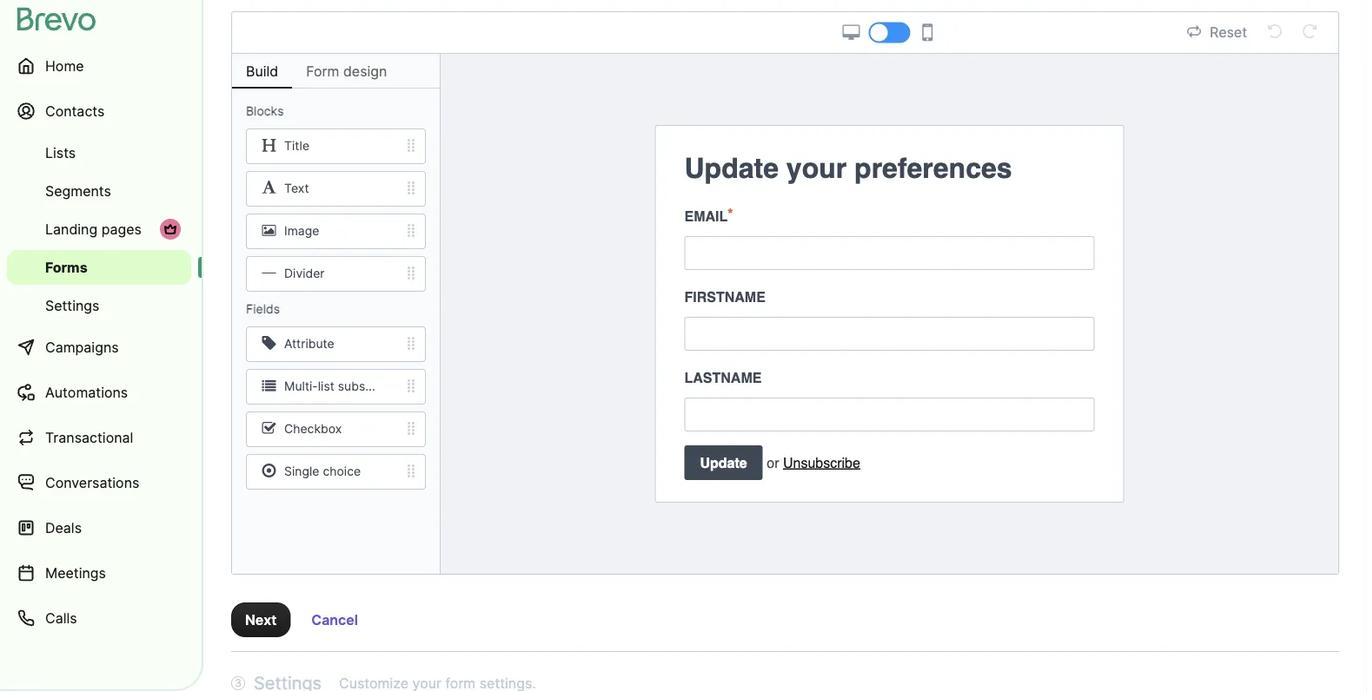 Task type: vqa. For each thing, say whether or not it's contained in the screenshot.
Reset
yes



Task type: locate. For each thing, give the bounding box(es) containing it.
deals
[[45, 520, 82, 537]]

reset
[[1210, 24, 1247, 41]]

email button
[[671, 196, 1109, 277]]

settings link
[[7, 289, 191, 323]]

multi-list subscription button
[[232, 369, 440, 405]]

list
[[318, 380, 334, 394]]

lists
[[45, 144, 76, 161]]

None text field
[[685, 317, 1095, 351]]

1 vertical spatial update
[[700, 455, 747, 471]]

build link
[[232, 54, 292, 89]]

cancel button
[[297, 603, 372, 638]]

segments
[[45, 183, 111, 199]]

preferences
[[855, 153, 1012, 185]]

deals link
[[7, 508, 191, 549]]

Update your preferences text field
[[685, 148, 1095, 189]]

firstname
[[685, 289, 766, 305]]

none text field inside firstname button
[[685, 317, 1095, 351]]

update
[[685, 153, 779, 185], [700, 455, 747, 471]]

contacts link
[[7, 90, 191, 132]]

home
[[45, 57, 84, 74]]

update your preferences
[[685, 153, 1012, 185]]

text
[[284, 181, 309, 196]]

email
[[685, 208, 728, 224]]

contacts
[[45, 103, 105, 120]]

update inside text field
[[685, 153, 779, 185]]

update left the or
[[700, 455, 747, 471]]

form design link
[[292, 54, 401, 89]]

divider button
[[232, 256, 440, 292]]

forms link
[[7, 250, 191, 285]]

attribute button
[[232, 327, 440, 362]]

checkbox
[[284, 422, 342, 437]]

0 vertical spatial update
[[685, 153, 779, 185]]

checkbox button
[[232, 412, 440, 448]]

meetings link
[[7, 553, 191, 595]]

lastname
[[685, 370, 762, 386]]

calls
[[45, 610, 77, 627]]

form design
[[306, 63, 387, 80]]

landing pages
[[45, 221, 142, 238]]

image
[[284, 224, 319, 239]]

meetings
[[45, 565, 106, 582]]

conversations link
[[7, 462, 191, 504]]

update up 'email'
[[685, 153, 779, 185]]

single choice button
[[232, 455, 440, 490]]

None text field
[[685, 236, 1095, 270], [685, 398, 1095, 432], [685, 236, 1095, 270], [685, 398, 1095, 432]]



Task type: describe. For each thing, give the bounding box(es) containing it.
landing pages link
[[7, 212, 191, 247]]

title button
[[232, 129, 440, 164]]

attribute
[[284, 337, 334, 352]]

choice
[[323, 465, 361, 480]]

campaigns link
[[7, 327, 191, 369]]

text button
[[232, 171, 440, 207]]

update for update your preferences
[[685, 153, 779, 185]]

automations link
[[7, 372, 191, 414]]

subscription
[[338, 380, 409, 394]]

pages
[[101, 221, 142, 238]]

cancel
[[311, 612, 358, 629]]

update your preferences button
[[671, 141, 1109, 196]]

home link
[[7, 45, 191, 87]]

settings
[[45, 297, 99, 314]]

title
[[284, 139, 309, 154]]

calls link
[[7, 598, 191, 640]]

update for update
[[700, 455, 747, 471]]

design
[[343, 63, 387, 80]]

divider
[[284, 267, 325, 281]]

conversations
[[45, 475, 139, 492]]

build
[[246, 63, 278, 80]]

multi-
[[284, 380, 318, 394]]

firstname button
[[671, 277, 1109, 358]]

next button
[[231, 603, 291, 638]]

blocks
[[246, 104, 284, 119]]

your
[[787, 153, 847, 185]]

or
[[767, 455, 779, 471]]

automations
[[45, 384, 128, 401]]

multi-list subscription
[[284, 380, 409, 394]]

campaigns
[[45, 339, 119, 356]]

lastname button
[[671, 358, 1109, 439]]

forms
[[45, 259, 88, 276]]

left___rvooi image
[[163, 223, 177, 236]]

landing
[[45, 221, 98, 238]]

segments link
[[7, 174, 191, 209]]

or unsubscribe
[[767, 455, 860, 471]]

fields
[[246, 302, 280, 317]]

reset button
[[1182, 21, 1253, 44]]

transactional
[[45, 429, 133, 446]]

lists link
[[7, 136, 191, 170]]

transactional link
[[7, 417, 191, 459]]

next
[[245, 612, 277, 629]]

single
[[284, 465, 319, 480]]

form
[[306, 63, 339, 80]]

unsubscribe
[[783, 455, 860, 471]]

single choice
[[284, 465, 361, 480]]

3
[[235, 678, 241, 690]]

image button
[[232, 214, 440, 249]]



